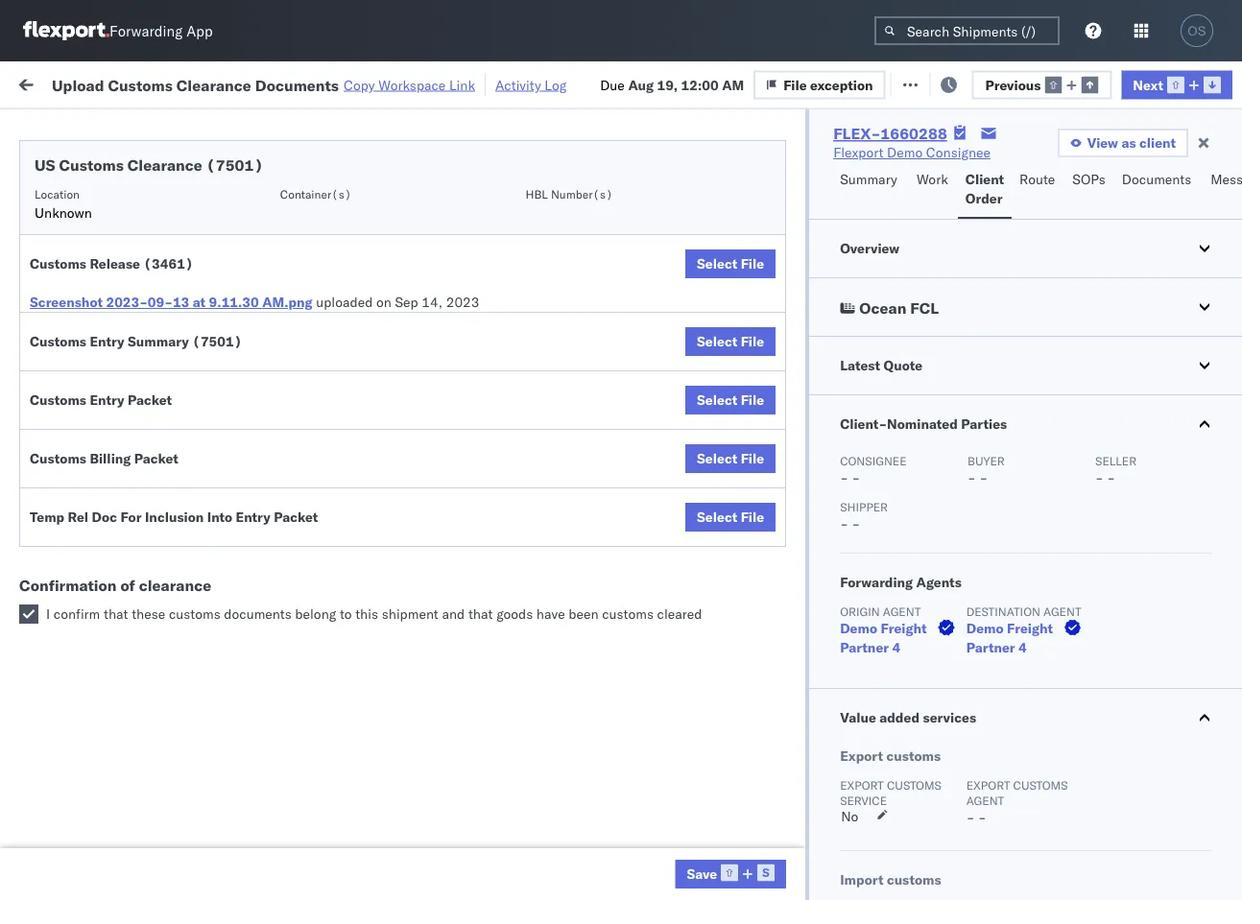 Task type: describe. For each thing, give the bounding box(es) containing it.
action
[[1177, 74, 1219, 91]]

1 account from the top
[[936, 657, 987, 674]]

workspace
[[379, 76, 446, 93]]

mess
[[1211, 171, 1243, 188]]

angeles, for 2nd schedule pickup from los angeles, ca button from the top of the page schedule pickup from los angeles, ca link
[[206, 266, 259, 283]]

os
[[1188, 24, 1207, 38]]

3 schedule pickup from los angeles, ca button from the top
[[44, 350, 273, 390]]

6 ca from the top
[[44, 624, 62, 641]]

fcl inside button
[[911, 299, 939, 318]]

schedule delivery appointment link for 11:59 pm pst, dec 13, 2022
[[44, 486, 236, 506]]

1 integration from the top
[[837, 657, 904, 674]]

2 flex-2130387 from the top
[[1060, 784, 1160, 801]]

select file for customs entry summary (7501)
[[697, 333, 765, 350]]

forwarding for forwarding agents
[[840, 574, 913, 591]]

appointment for 11:59 pm pst, dec 13, 2022
[[157, 487, 236, 504]]

schedule delivery appointment for 11:59 pm pdt, nov 4, 2022
[[44, 192, 236, 208]]

upload for upload customs clearance documents
[[44, 393, 88, 410]]

file for customs billing packet
[[741, 450, 765, 467]]

client order
[[966, 171, 1005, 207]]

11:59 for schedule pickup from los angeles, ca link corresponding to first schedule pickup from los angeles, ca button from the bottom of the page
[[309, 615, 347, 632]]

3 integration test account - karl lagerfeld from the top
[[837, 784, 1087, 801]]

customs down clearance
[[169, 606, 221, 623]]

1 lagerfeld from the top
[[1030, 657, 1087, 674]]

2 account from the top
[[936, 700, 987, 716]]

2 ca from the top
[[44, 286, 62, 302]]

select file button for customs entry summary (7501)
[[686, 327, 776, 356]]

2 karl from the top
[[1002, 700, 1027, 716]]

billing
[[90, 450, 131, 467]]

5 schedule from the top
[[44, 351, 101, 368]]

schedule delivery appointment button for 11:59 pm pdt, nov 4, 2022
[[44, 191, 236, 212]]

quote
[[884, 357, 923, 374]]

13
[[173, 294, 189, 311]]

copy
[[344, 76, 375, 93]]

2 vertical spatial packet
[[274, 509, 318, 526]]

due
[[600, 76, 625, 93]]

1 pdt, from the top
[[374, 193, 405, 209]]

5 schedule pickup from los angeles, ca from the top
[[44, 605, 259, 641]]

partner for destination
[[967, 640, 1016, 656]]

west
[[896, 742, 927, 759]]

0 horizontal spatial file exception
[[784, 76, 873, 93]]

view as client button
[[1058, 129, 1189, 157]]

ocean fcl for 11:59 pm pst, dec 13, 2022's schedule delivery appointment button
[[588, 488, 655, 505]]

container(s)
[[280, 187, 352, 201]]

3 11:59 pm pdt, nov 4, 2022 from the top
[[309, 277, 486, 294]]

4, for schedule pickup from los angeles, ca link corresponding to third schedule pickup from los angeles, ca button from the bottom
[[436, 362, 449, 378]]

9 schedule from the top
[[44, 825, 101, 842]]

3 ca from the top
[[44, 370, 62, 387]]

as
[[1122, 134, 1137, 151]]

previous button
[[972, 70, 1112, 99]]

pm for schedule pickup from los angeles, ca link corresponding to 5th schedule pickup from los angeles, ca button from the bottom
[[350, 235, 371, 252]]

5 lagerfeld from the top
[[1030, 869, 1087, 885]]

4 lagerfeld from the top
[[1030, 826, 1087, 843]]

4 schedule from the top
[[44, 318, 101, 335]]

freight for origin
[[881, 620, 927, 637]]

2 pdt, from the top
[[374, 235, 405, 252]]

i confirm that these customs documents belong to this shipment and that goods have been customs cleared
[[46, 606, 702, 623]]

6 schedule from the top
[[44, 435, 101, 452]]

1 schedule pickup from los angeles, ca from the top
[[44, 224, 259, 260]]

fcl for schedule pickup from los angeles, ca link corresponding to 5th schedule pickup from los angeles, ca button from the bottom
[[631, 235, 655, 252]]

value
[[840, 710, 877, 726]]

i
[[46, 606, 50, 623]]

container numbers
[[1183, 149, 1234, 179]]

entry for summary
[[90, 333, 124, 350]]

select file for customs billing packet
[[697, 450, 765, 467]]

ocean fcl for first schedule pickup from los angeles, ca button from the bottom of the page
[[588, 615, 655, 632]]

Search Shipments (/) text field
[[875, 16, 1060, 45]]

angeles, for schedule pickup from los angeles, ca link corresponding to third schedule pickup from los angeles, ca button from the bottom
[[206, 351, 259, 368]]

filtered by:
[[19, 118, 88, 134]]

screenshot 2023-09-13 at 9.11.30 am.png uploaded on sep 14, 2023
[[30, 294, 480, 311]]

inclusion
[[145, 509, 204, 526]]

documents for upload customs clearance documents
[[44, 412, 114, 429]]

latest
[[840, 357, 881, 374]]

clearance for upload customs clearance documents
[[149, 393, 210, 410]]

0 horizontal spatial exception
[[811, 76, 873, 93]]

file for customs entry packet
[[741, 392, 765, 409]]

these
[[132, 606, 165, 623]]

customs down forwarding app
[[108, 75, 173, 94]]

vandelay
[[837, 742, 893, 759]]

1 horizontal spatial file exception
[[915, 74, 1005, 91]]

fcl for schedule pickup from los angeles, ca link corresponding to first schedule pickup from los angeles, ca button from the bottom of the page
[[631, 615, 655, 632]]

4 ceau752 from the top
[[1183, 361, 1243, 378]]

save button
[[675, 860, 787, 889]]

select file for customs release (3461)
[[697, 255, 765, 272]]

select for customs release (3461)
[[697, 255, 738, 272]]

import for import work
[[162, 74, 205, 91]]

fcl for 11:59 pm pst, dec 13, 2022 schedule delivery appointment link
[[631, 488, 655, 505]]

select for customs billing packet
[[697, 450, 738, 467]]

los up 13
[[181, 266, 203, 283]]

8 schedule from the top
[[44, 605, 101, 621]]

workitem button
[[12, 153, 278, 172]]

forwarding app
[[109, 22, 213, 40]]

5 pdt, from the top
[[374, 362, 405, 378]]

fcl for schedule pickup from los angeles, ca link corresponding to third schedule pickup from los angeles, ca button from the bottom
[[631, 362, 655, 378]]

been
[[569, 606, 599, 623]]

ocean inside button
[[860, 299, 907, 318]]

3 lagerfeld from the top
[[1030, 784, 1087, 801]]

documents button
[[1115, 162, 1203, 219]]

5 11:59 pm pdt, nov 4, 2022 from the top
[[309, 362, 486, 378]]

from inside confirm pickup from los angeles, ca
[[142, 520, 170, 537]]

2 flex-1846748 from the top
[[1060, 319, 1160, 336]]

consignee up client
[[927, 144, 991, 161]]

2 vertical spatial entry
[[236, 509, 271, 526]]

confirm delivery button
[[44, 571, 146, 592]]

2 integration from the top
[[837, 700, 904, 716]]

confirm for confirm pickup from los angeles, ca
[[44, 520, 93, 537]]

mess button
[[1203, 162, 1243, 219]]

jan for 30,
[[399, 826, 420, 843]]

agent for destination agent
[[1044, 605, 1082, 619]]

customs for export customs
[[887, 748, 941, 765]]

5 karl from the top
[[1002, 869, 1027, 885]]

batch action button
[[1106, 69, 1232, 97]]

los up (3461)
[[181, 224, 203, 241]]

select file button for customs entry packet
[[686, 386, 776, 415]]

1889466
[[1102, 446, 1160, 463]]

select for customs entry summary (7501)
[[697, 333, 738, 350]]

actions
[[1185, 157, 1225, 171]]

2 schedule delivery appointment button from the top
[[44, 317, 236, 339]]

ocean fcl inside button
[[860, 299, 939, 318]]

sops button
[[1065, 162, 1115, 219]]

2 schedule from the top
[[44, 224, 101, 241]]

container
[[1183, 149, 1234, 164]]

clearance for upload customs clearance documents copy workspace link
[[177, 75, 251, 94]]

1846748 for schedule pickup from los angeles, ca
[[1102, 277, 1160, 294]]

due aug 19, 12:00 am
[[600, 76, 744, 93]]

parties
[[962, 416, 1007, 433]]

4 11:59 from the top
[[309, 319, 347, 336]]

1 schedule from the top
[[44, 192, 101, 208]]

destination agent
[[967, 605, 1082, 619]]

customs up the "screenshot"
[[30, 255, 86, 272]]

1 vertical spatial flexport
[[713, 615, 763, 632]]

id
[[1054, 157, 1066, 171]]

5 nov from the top
[[408, 362, 433, 378]]

customs up the customs billing packet
[[30, 392, 86, 409]]

appointment for 5:30 pm pst, jan 30, 2023
[[157, 825, 236, 842]]

flexport inside the 'flexport demo consignee' link
[[834, 144, 884, 161]]

2023-
[[106, 294, 148, 311]]

2 appointment from the top
[[157, 318, 236, 335]]

message (0)
[[257, 74, 336, 91]]

customs for export customs agent - -
[[1014, 778, 1068, 793]]

goods
[[497, 606, 533, 623]]

batch action
[[1136, 74, 1219, 91]]

5 integration from the top
[[837, 869, 904, 885]]

flex-1846748 for schedule pickup from los angeles, ca
[[1060, 277, 1160, 294]]

ocean fcl for confirm pickup from los angeles, ca button
[[588, 531, 655, 547]]

2 2130387 from the top
[[1102, 784, 1160, 801]]

export customs service
[[840, 778, 942, 808]]

2 ceau752 from the top
[[1183, 277, 1243, 293]]

pm for 11:59 pm pdt, nov 4, 2022 schedule delivery appointment link
[[350, 193, 371, 209]]

consignee down agents
[[926, 615, 990, 632]]

save
[[687, 866, 717, 883]]

rel
[[68, 509, 88, 526]]

schedule pickup from los angeles, ca link for 2nd schedule pickup from los angeles, ca button from the top of the page
[[44, 266, 273, 304]]

1660288
[[881, 124, 948, 143]]

schedule pickup from los angeles, ca link for first schedule pickup from los angeles, ca button from the bottom of the page
[[44, 604, 273, 642]]

demo freight partner 4 for destination
[[967, 620, 1053, 656]]

track
[[488, 74, 519, 91]]

shipper - -
[[840, 500, 888, 532]]

screenshot 2023-09-13 at 9.11.30 am.png link
[[30, 293, 313, 312]]

pst, for 23,
[[366, 531, 395, 547]]

hbl
[[526, 187, 548, 201]]

jan for 12,
[[407, 615, 428, 632]]

(7501) for customs entry summary (7501)
[[192, 333, 242, 350]]

schedule delivery appointment button for 5:30 pm pst, jan 30, 2023
[[44, 824, 236, 846]]

export for export customs
[[840, 748, 884, 765]]

numbers
[[1183, 165, 1231, 179]]

customs entry summary (7501)
[[30, 333, 242, 350]]

angeles, for schedule pickup from los angeles, ca link corresponding to 5th schedule pickup from los angeles, ca button from the bottom
[[206, 224, 259, 241]]

clearance for us customs clearance (7501)
[[128, 156, 202, 175]]

schedule pickup from los angeles, ca link for 2nd schedule pickup from los angeles, ca button from the bottom of the page
[[44, 435, 273, 473]]

3 resize handle column header from the left
[[555, 149, 578, 901]]

6 resize handle column header from the left
[[997, 149, 1020, 901]]

documents inside button
[[1122, 171, 1192, 188]]

4 resize handle column header from the left
[[680, 149, 703, 901]]

activity log button
[[495, 73, 567, 97]]

demo freight partner 4 for origin
[[840, 620, 927, 656]]

4 schedule pickup from los angeles, ca button from the top
[[44, 435, 273, 475]]

3 account from the top
[[936, 784, 987, 801]]

next
[[1133, 76, 1164, 93]]

8 resize handle column header from the left
[[1208, 149, 1231, 901]]

customs right the been
[[602, 606, 654, 623]]

5 integration test account - karl lagerfeld from the top
[[837, 869, 1087, 885]]

1 resize handle column header from the left
[[275, 149, 298, 901]]

2 11:59 pm pdt, nov 4, 2022 from the top
[[309, 235, 486, 252]]

14,
[[422, 294, 443, 311]]

1 horizontal spatial at
[[381, 74, 393, 91]]

select for temp rel doc for inclusion into entry packet
[[697, 509, 738, 526]]

flex-1889466
[[1060, 446, 1160, 463]]

select for customs entry packet
[[697, 392, 738, 409]]

pst, for 30,
[[366, 826, 395, 843]]

schedule delivery appointment for 5:30 pm pst, jan 30, 2023
[[44, 825, 236, 842]]

4 11:59 pm pdt, nov 4, 2022 from the top
[[309, 319, 486, 336]]

4 schedule pickup from los angeles, ca from the top
[[44, 435, 259, 472]]

1 schedule pickup from los angeles, ca button from the top
[[44, 223, 273, 264]]

3 karl from the top
[[1002, 784, 1027, 801]]

0 vertical spatial flexport demo consignee
[[834, 144, 991, 161]]

angeles, for 2nd schedule pickup from los angeles, ca button from the bottom of the page's schedule pickup from los angeles, ca link
[[206, 435, 259, 452]]

overview button
[[810, 220, 1243, 278]]

19,
[[657, 76, 678, 93]]

2 resize handle column header from the left
[[488, 149, 511, 901]]

temp rel doc for inclusion into entry packet
[[30, 509, 318, 526]]

1 11:59 pm pdt, nov 4, 2022 from the top
[[309, 193, 486, 209]]

import work button
[[154, 61, 250, 105]]

2130384
[[1102, 826, 1160, 843]]

los down clearance
[[181, 605, 203, 621]]

link
[[449, 76, 475, 93]]

2 nov from the top
[[408, 235, 433, 252]]

1 vertical spatial at
[[193, 294, 206, 311]]

4 integration test account - karl lagerfeld from the top
[[837, 826, 1087, 843]]

previous
[[986, 76, 1041, 93]]

seller
[[1096, 454, 1137, 468]]

customs left billing
[[30, 450, 86, 467]]

my
[[19, 70, 50, 96]]

consignee down the client-
[[840, 454, 907, 468]]

view
[[1088, 134, 1119, 151]]

ocean fcl button
[[810, 278, 1243, 336]]

customs release (3461)
[[30, 255, 194, 272]]

client-
[[840, 416, 887, 433]]

export for export customs service
[[840, 778, 884, 793]]

os button
[[1175, 9, 1220, 53]]

4 ca from the top
[[44, 455, 62, 472]]

(3461)
[[144, 255, 194, 272]]

select file for customs entry packet
[[697, 392, 765, 409]]

us customs clearance (7501)
[[35, 156, 263, 175]]

Search Work text field
[[598, 69, 807, 97]]

demo down destination
[[967, 620, 1004, 637]]

11:59 pm pst, jan 12, 2023
[[309, 615, 489, 632]]

forwarding agents
[[840, 574, 962, 591]]

confirm
[[54, 606, 100, 623]]

1893174
[[1102, 615, 1160, 632]]

pickup down customs entry summary (7501) at the top left of page
[[104, 351, 146, 368]]

buyer
[[968, 454, 1005, 468]]

pickup inside confirm pickup from los angeles, ca
[[97, 520, 138, 537]]

dec for 13,
[[407, 488, 432, 505]]



Task type: vqa. For each thing, say whether or not it's contained in the screenshot.
the top "Omkar Savant Destination Agent"
no



Task type: locate. For each thing, give the bounding box(es) containing it.
demo down "origin"
[[840, 620, 878, 637]]

exception down search shipments (/) text box
[[942, 74, 1005, 91]]

4 select file button from the top
[[686, 445, 776, 473]]

destination
[[967, 605, 1041, 619]]

import down app
[[162, 74, 205, 91]]

jan left 12,
[[407, 615, 428, 632]]

schedule pickup from los angeles, ca button
[[44, 223, 273, 264], [44, 266, 273, 306], [44, 350, 273, 390], [44, 435, 273, 475], [44, 604, 273, 644]]

3 ceau752 from the top
[[1183, 319, 1243, 336]]

1846748 for upload customs clearance documents
[[1102, 404, 1160, 421]]

nominated
[[887, 416, 958, 433]]

clearance inside upload customs clearance documents
[[149, 393, 210, 410]]

0 horizontal spatial partner
[[840, 640, 889, 656]]

schedule pickup from los angeles, ca link for third schedule pickup from los angeles, ca button from the bottom
[[44, 350, 273, 388]]

0 horizontal spatial at
[[193, 294, 206, 311]]

0 vertical spatial flexport
[[834, 144, 884, 161]]

flexport down the flex-1660288
[[834, 144, 884, 161]]

pickup down upload customs clearance documents
[[104, 435, 146, 452]]

4, for 2nd schedule pickup from los angeles, ca button from the top of the page schedule pickup from los angeles, ca link
[[436, 277, 449, 294]]

4 schedule pickup from los angeles, ca link from the top
[[44, 435, 273, 473]]

2 partner from the left
[[967, 640, 1016, 656]]

demo freight partner 4 down origin agent
[[840, 620, 927, 656]]

schedule pickup from los angeles, ca link
[[44, 223, 273, 262], [44, 266, 273, 304], [44, 350, 273, 388], [44, 435, 273, 473], [44, 604, 273, 642]]

ocean fcl for 5th schedule pickup from los angeles, ca button from the bottom
[[588, 235, 655, 252]]

2 integration test account - karl lagerfeld from the top
[[837, 700, 1087, 716]]

0 horizontal spatial demo freight partner 4
[[840, 620, 927, 656]]

account down export customs agent - -
[[936, 869, 987, 885]]

flexport. image
[[23, 21, 109, 40]]

1 confirm from the top
[[44, 520, 93, 537]]

7 resize handle column header from the left
[[1150, 149, 1173, 901]]

client-nominated parties button
[[810, 396, 1243, 453]]

0 vertical spatial entry
[[90, 333, 124, 350]]

0 vertical spatial forwarding
[[109, 22, 183, 40]]

5 resize handle column header from the left
[[805, 149, 828, 901]]

1 schedule delivery appointment button from the top
[[44, 191, 236, 212]]

3 pdt, from the top
[[374, 277, 405, 294]]

customs for import customs
[[887, 872, 942, 889]]

integration test account - karl lagerfeld down export customs service at bottom
[[837, 826, 1087, 843]]

0 vertical spatial on
[[470, 74, 485, 91]]

2 schedule pickup from los angeles, ca button from the top
[[44, 266, 273, 306]]

2022
[[452, 193, 486, 209], [452, 235, 486, 252], [452, 277, 486, 294], [452, 319, 486, 336], [452, 362, 486, 378], [460, 488, 493, 505], [451, 531, 485, 547]]

12,
[[432, 615, 453, 632]]

my work
[[19, 70, 105, 96]]

pickup down of
[[104, 605, 146, 621]]

freight for destination
[[1007, 620, 1053, 637]]

demo freight partner 4 link for destination
[[967, 619, 1085, 658]]

client
[[1140, 134, 1176, 151]]

uploaded
[[316, 294, 373, 311]]

and
[[442, 606, 465, 623]]

confirm inside confirm delivery link
[[44, 572, 93, 589]]

upload for upload customs clearance documents copy workspace link
[[52, 75, 104, 94]]

7 schedule from the top
[[44, 487, 101, 504]]

clearance
[[177, 75, 251, 94], [128, 156, 202, 175], [149, 393, 210, 410]]

1 demo freight partner 4 link from the left
[[840, 619, 959, 658]]

13,
[[436, 488, 456, 505]]

seller - -
[[1096, 454, 1137, 486]]

0 horizontal spatial work
[[208, 74, 242, 91]]

export down value
[[840, 748, 884, 765]]

1 horizontal spatial exception
[[942, 74, 1005, 91]]

account down export customs service at bottom
[[936, 826, 987, 843]]

2 horizontal spatial documents
[[1122, 171, 1192, 188]]

2023 right 12,
[[456, 615, 489, 632]]

confirm
[[44, 520, 93, 537], [44, 572, 93, 589]]

upload inside upload customs clearance documents
[[44, 393, 88, 410]]

5 account from the top
[[936, 869, 987, 885]]

2 lagerfeld from the top
[[1030, 700, 1087, 716]]

services
[[923, 710, 977, 726]]

0 vertical spatial clearance
[[177, 75, 251, 94]]

customs inside export customs agent - -
[[1014, 778, 1068, 793]]

export up service
[[840, 778, 884, 793]]

angeles, for confirm pickup from los angeles, ca link
[[198, 520, 251, 537]]

packet right billing
[[134, 450, 179, 467]]

0 horizontal spatial import
[[162, 74, 205, 91]]

customs down value added services button
[[1014, 778, 1068, 793]]

5 4, from the top
[[436, 362, 449, 378]]

11:59 for schedule pickup from los angeles, ca link corresponding to third schedule pickup from los angeles, ca button from the bottom
[[309, 362, 347, 378]]

205
[[441, 74, 466, 91]]

documents down customs entry packet
[[44, 412, 114, 429]]

1 flex-2130387 from the top
[[1060, 657, 1160, 674]]

work inside work button
[[917, 171, 949, 188]]

on right 205
[[470, 74, 485, 91]]

consignee inside button
[[837, 157, 893, 171]]

that right and
[[469, 606, 493, 623]]

demo freight partner 4 link down destination agent
[[967, 619, 1085, 658]]

pm for confirm pickup from los angeles, ca link
[[342, 531, 363, 547]]

angeles, for schedule pickup from los angeles, ca link corresponding to first schedule pickup from los angeles, ca button from the bottom of the page
[[206, 605, 259, 621]]

1 horizontal spatial documents
[[255, 75, 339, 94]]

agent down forwarding agents
[[883, 605, 921, 619]]

0 horizontal spatial agent
[[883, 605, 921, 619]]

4 for destination
[[1019, 640, 1027, 656]]

ocean fcl for schedule delivery appointment button related to 11:59 pm pdt, nov 4, 2022
[[588, 193, 655, 209]]

karl down value added services button
[[1002, 784, 1027, 801]]

1 vertical spatial upload
[[44, 393, 88, 410]]

log
[[545, 76, 567, 93]]

forwarding app link
[[23, 21, 213, 40]]

2 schedule delivery appointment link from the top
[[44, 317, 236, 337]]

resize handle column header
[[275, 149, 298, 901], [488, 149, 511, 901], [555, 149, 578, 901], [680, 149, 703, 901], [805, 149, 828, 901], [997, 149, 1020, 901], [1150, 149, 1173, 901], [1208, 149, 1231, 901]]

1 horizontal spatial demo freight partner 4 link
[[967, 619, 1085, 658]]

pst, up 4:00 pm pst, dec 23, 2022
[[374, 488, 404, 505]]

2 schedule delivery appointment from the top
[[44, 318, 236, 335]]

2023 for 11:59 pm pst, jan 12, 2023
[[456, 615, 489, 632]]

3 appointment from the top
[[157, 487, 236, 504]]

account right added
[[936, 700, 987, 716]]

1 select file from the top
[[697, 255, 765, 272]]

gvcu526
[[1183, 699, 1243, 716]]

0 horizontal spatial flexport
[[713, 615, 763, 632]]

2 freight from the left
[[1007, 620, 1053, 637]]

1 that from the left
[[104, 606, 128, 623]]

0 horizontal spatial on
[[376, 294, 392, 311]]

0 horizontal spatial documents
[[44, 412, 114, 429]]

jan left 30, in the bottom left of the page
[[399, 826, 420, 843]]

3 11:59 from the top
[[309, 277, 347, 294]]

2 schedule pickup from los angeles, ca from the top
[[44, 266, 259, 302]]

summary
[[840, 171, 898, 188], [128, 333, 189, 350]]

upload up the customs billing packet
[[44, 393, 88, 410]]

pickup right rel
[[97, 520, 138, 537]]

0 vertical spatial jan
[[407, 615, 428, 632]]

flex-2130387
[[1060, 657, 1160, 674], [1060, 784, 1160, 801]]

0 horizontal spatial forwarding
[[109, 22, 183, 40]]

ca down the temp
[[44, 539, 62, 556]]

lagerfeld
[[1030, 657, 1087, 674], [1030, 700, 1087, 716], [1030, 784, 1087, 801], [1030, 826, 1087, 843], [1030, 869, 1087, 885]]

import inside import work button
[[162, 74, 205, 91]]

1 horizontal spatial 4
[[1019, 640, 1027, 656]]

test
[[797, 193, 822, 209], [922, 193, 947, 209], [797, 235, 822, 252], [922, 235, 947, 252], [797, 277, 822, 294], [922, 277, 947, 294], [797, 319, 822, 336], [922, 319, 947, 336], [797, 362, 822, 378], [922, 362, 947, 378], [797, 404, 822, 421], [922, 404, 947, 421], [797, 446, 822, 463], [922, 446, 947, 463], [797, 488, 822, 505], [922, 488, 947, 505], [797, 531, 822, 547], [797, 573, 822, 590], [922, 573, 947, 590], [897, 615, 923, 632], [907, 657, 933, 674], [907, 700, 933, 716], [907, 784, 933, 801], [907, 826, 933, 843], [907, 869, 933, 885]]

customs down the "screenshot"
[[30, 333, 86, 350]]

appointment for 11:59 pm pdt, nov 4, 2022
[[157, 192, 236, 208]]

agents
[[917, 574, 962, 591]]

5 schedule pickup from los angeles, ca button from the top
[[44, 604, 273, 644]]

consignee down forwarding agents
[[805, 615, 870, 632]]

0 vertical spatial 2130387
[[1102, 657, 1160, 674]]

hbl number(s)
[[526, 187, 613, 201]]

bookings
[[837, 615, 894, 632]]

1 vertical spatial 2023
[[456, 615, 489, 632]]

0 horizontal spatial demo freight partner 4 link
[[840, 619, 959, 658]]

4 account from the top
[[936, 826, 987, 843]]

flex-2130384 button
[[1029, 822, 1164, 848], [1029, 822, 1164, 848]]

3 select from the top
[[697, 392, 738, 409]]

1 horizontal spatial agent
[[967, 794, 1005, 808]]

4 down destination agent
[[1019, 640, 1027, 656]]

number(s)
[[551, 187, 613, 201]]

to
[[340, 606, 352, 623]]

documents
[[224, 606, 292, 623]]

1 4, from the top
[[436, 193, 449, 209]]

export inside export customs service
[[840, 778, 884, 793]]

5 select from the top
[[697, 509, 738, 526]]

agent down services
[[967, 794, 1005, 808]]

1 horizontal spatial partner
[[967, 640, 1016, 656]]

packet down customs entry summary (7501) at the top left of page
[[128, 392, 172, 409]]

1 select from the top
[[697, 255, 738, 272]]

pickup up release
[[104, 224, 146, 241]]

demo freight partner 4 link for origin
[[840, 619, 959, 658]]

1 vertical spatial (7501)
[[192, 333, 242, 350]]

integration test account - karl lagerfeld up "west" at right bottom
[[837, 700, 1087, 716]]

confirm pickup from los angeles, ca button
[[44, 519, 273, 559]]

3 schedule from the top
[[44, 266, 101, 283]]

export customs agent - -
[[967, 778, 1068, 826]]

location unknown
[[35, 187, 92, 221]]

documents inside upload customs clearance documents
[[44, 412, 114, 429]]

0 vertical spatial at
[[381, 74, 393, 91]]

on left sep at the left top of page
[[376, 294, 392, 311]]

schedule pickup from los angeles, ca
[[44, 224, 259, 260], [44, 266, 259, 302], [44, 351, 259, 387], [44, 435, 259, 472], [44, 605, 259, 641]]

los down upload customs clearance documents button
[[181, 435, 203, 452]]

flex-2130387 up flex-2130384
[[1060, 784, 1160, 801]]

import down the no
[[840, 872, 884, 889]]

5 ceau752 from the top
[[1183, 403, 1243, 420]]

unknown
[[35, 205, 92, 221]]

confirm inside confirm pickup from los angeles, ca
[[44, 520, 93, 537]]

view as client
[[1088, 134, 1176, 151]]

0 vertical spatial documents
[[255, 75, 339, 94]]

import work
[[162, 74, 242, 91]]

2023
[[446, 294, 480, 311], [456, 615, 489, 632], [448, 826, 481, 843]]

demo freight partner 4 down destination
[[967, 620, 1053, 656]]

cleared
[[657, 606, 702, 623]]

upload customs clearance documents button
[[44, 392, 273, 433]]

pickup up the '2023-'
[[104, 266, 146, 283]]

ca down the 'i'
[[44, 624, 62, 641]]

4 select file from the top
[[697, 450, 765, 467]]

1 horizontal spatial freight
[[1007, 620, 1053, 637]]

2 confirm from the top
[[44, 572, 93, 589]]

1 horizontal spatial summary
[[840, 171, 898, 188]]

1 vertical spatial confirm
[[44, 572, 93, 589]]

5 schedule pickup from los angeles, ca link from the top
[[44, 604, 273, 642]]

freight down destination agent
[[1007, 620, 1053, 637]]

select file button for customs billing packet
[[686, 445, 776, 473]]

1 schedule delivery appointment link from the top
[[44, 191, 236, 210]]

schedule delivery appointment
[[44, 192, 236, 208], [44, 318, 236, 335], [44, 487, 236, 504], [44, 825, 236, 842]]

1 vertical spatial summary
[[128, 333, 189, 350]]

fcl for 11:59 pm pdt, nov 4, 2022 schedule delivery appointment link
[[631, 193, 655, 209]]

1 vertical spatial flex-1846748
[[1060, 319, 1160, 336]]

partner down destination
[[967, 640, 1016, 656]]

23,
[[427, 531, 448, 547]]

nov
[[408, 193, 433, 209], [408, 235, 433, 252], [408, 277, 433, 294], [408, 319, 433, 336], [408, 362, 433, 378]]

1 horizontal spatial that
[[469, 606, 493, 623]]

work inside import work button
[[208, 74, 242, 91]]

documents down client
[[1122, 171, 1192, 188]]

this
[[355, 606, 378, 623]]

2 vertical spatial flex-1846748
[[1060, 404, 1160, 421]]

ocean fcl for 5:30 pm pst, jan 30, 2023's schedule delivery appointment button
[[588, 826, 655, 843]]

at left risk
[[381, 74, 393, 91]]

2023 for 5:30 pm pst, jan 30, 2023
[[448, 826, 481, 843]]

customs inside export customs service
[[887, 778, 942, 793]]

integration test account - karl lagerfeld down "west" at right bottom
[[837, 784, 1087, 801]]

pm for schedule pickup from los angeles, ca link corresponding to first schedule pickup from los angeles, ca button from the bottom of the page
[[350, 615, 371, 632]]

documents left copy
[[255, 75, 339, 94]]

temp
[[30, 509, 64, 526]]

1 nov from the top
[[408, 193, 433, 209]]

3 schedule pickup from los angeles, ca from the top
[[44, 351, 259, 387]]

forwarding up origin agent
[[840, 574, 913, 591]]

select file button for customs release (3461)
[[686, 250, 776, 278]]

4 appointment from the top
[[157, 825, 236, 842]]

5 11:59 from the top
[[309, 362, 347, 378]]

pm for 11:59 pm pst, dec 13, 2022 schedule delivery appointment link
[[350, 488, 371, 505]]

4 karl from the top
[[1002, 826, 1027, 843]]

at
[[381, 74, 393, 91], [193, 294, 206, 311]]

flex-1660288 link
[[834, 124, 948, 143]]

1 horizontal spatial import
[[840, 872, 884, 889]]

packet for customs billing packet
[[134, 450, 179, 467]]

2 select file button from the top
[[686, 327, 776, 356]]

1 vertical spatial flexport demo consignee
[[713, 615, 870, 632]]

pst, down 11:59 pm pst, dec 13, 2022
[[366, 531, 395, 547]]

pst, for 13,
[[374, 488, 404, 505]]

3 nov from the top
[[408, 277, 433, 294]]

ocean fcl for third schedule pickup from los angeles, ca button from the bottom
[[588, 362, 655, 378]]

1 ca from the top
[[44, 243, 62, 260]]

1 vertical spatial import
[[840, 872, 884, 889]]

confirm up confirmation
[[44, 520, 93, 537]]

0 horizontal spatial 4
[[893, 640, 901, 656]]

2 horizontal spatial agent
[[1044, 605, 1082, 619]]

export inside export customs agent - -
[[967, 778, 1011, 793]]

1 vertical spatial on
[[376, 294, 392, 311]]

4 select from the top
[[697, 450, 738, 467]]

forwarding for forwarding app
[[109, 22, 183, 40]]

4 integration from the top
[[837, 826, 904, 843]]

5 select file button from the top
[[686, 503, 776, 532]]

partner for origin
[[840, 640, 889, 656]]

file for customs release (3461)
[[741, 255, 765, 272]]

upload customs clearance documents
[[44, 393, 210, 429]]

dec
[[407, 488, 432, 505], [399, 531, 424, 547]]

consignee button
[[828, 153, 1001, 172]]

agent inside export customs agent - -
[[967, 794, 1005, 808]]

0 vertical spatial upload
[[52, 75, 104, 94]]

karl left flex-2130384
[[1002, 826, 1027, 843]]

pickup
[[104, 224, 146, 241], [104, 266, 146, 283], [104, 351, 146, 368], [104, 435, 146, 452], [97, 520, 138, 537], [104, 605, 146, 621]]

schedule delivery appointment button for 11:59 pm pst, dec 13, 2022
[[44, 486, 236, 508]]

759
[[352, 74, 378, 91]]

6 11:59 from the top
[[309, 488, 347, 505]]

0 vertical spatial (7501)
[[206, 156, 263, 175]]

0 vertical spatial summary
[[840, 171, 898, 188]]

4 pdt, from the top
[[374, 319, 405, 336]]

2 vertical spatial clearance
[[149, 393, 210, 410]]

file exception down search shipments (/) text box
[[915, 74, 1005, 91]]

customs down export customs service at bottom
[[887, 872, 942, 889]]

2 select file from the top
[[697, 333, 765, 350]]

added
[[880, 710, 920, 726]]

have
[[537, 606, 565, 623]]

0 vertical spatial import
[[162, 74, 205, 91]]

confirm delivery link
[[44, 571, 146, 590]]

0 vertical spatial dec
[[407, 488, 432, 505]]

summary button
[[833, 162, 909, 219]]

1 freight from the left
[[881, 620, 927, 637]]

ca
[[44, 243, 62, 260], [44, 286, 62, 302], [44, 370, 62, 387], [44, 455, 62, 472], [44, 539, 62, 556], [44, 624, 62, 641]]

-
[[840, 470, 849, 486], [852, 470, 861, 486], [968, 470, 976, 486], [980, 470, 988, 486], [1096, 470, 1104, 486], [1108, 470, 1116, 486], [840, 516, 849, 532], [852, 516, 861, 532], [990, 657, 999, 674], [990, 700, 999, 716], [990, 784, 999, 801], [967, 810, 975, 826], [979, 810, 987, 826], [990, 826, 999, 843], [990, 869, 999, 885]]

entry for packet
[[90, 392, 124, 409]]

ca up the temp
[[44, 455, 62, 472]]

delivery for 11:59 pm pdt, nov 4, 2022
[[104, 192, 154, 208]]

entry up the customs billing packet
[[90, 392, 124, 409]]

schedule delivery appointment link for 11:59 pm pdt, nov 4, 2022
[[44, 191, 236, 210]]

partner down the bookings
[[840, 640, 889, 656]]

3 select file from the top
[[697, 392, 765, 409]]

1 vertical spatial forwarding
[[840, 574, 913, 591]]

1 vertical spatial clearance
[[128, 156, 202, 175]]

1 4 from the left
[[893, 640, 901, 656]]

forwarding left app
[[109, 22, 183, 40]]

pst, for 12,
[[374, 615, 404, 632]]

4 schedule delivery appointment button from the top
[[44, 824, 236, 846]]

entry down the '2023-'
[[90, 333, 124, 350]]

1 integration test account - karl lagerfeld from the top
[[837, 657, 1087, 674]]

delivery for 5:30 pm pst, jan 30, 2023
[[104, 825, 154, 842]]

origin
[[840, 605, 880, 619]]

2023 right 30, in the bottom left of the page
[[448, 826, 481, 843]]

3 integration from the top
[[837, 784, 904, 801]]

export down value added services button
[[967, 778, 1011, 793]]

2 vertical spatial 1846748
[[1102, 404, 1160, 421]]

4, for schedule pickup from los angeles, ca link corresponding to 5th schedule pickup from los angeles, ca button from the bottom
[[436, 235, 449, 252]]

next button
[[1122, 70, 1233, 99]]

activity
[[495, 76, 541, 93]]

integration test account - karl lagerfeld down export customs agent - -
[[837, 869, 1087, 885]]

release
[[90, 255, 140, 272]]

1 flex-1846748 from the top
[[1060, 277, 1160, 294]]

clearance down app
[[177, 75, 251, 94]]

1 vertical spatial 1846748
[[1102, 319, 1160, 336]]

value added services button
[[810, 689, 1243, 747]]

summary inside button
[[840, 171, 898, 188]]

customs down by:
[[59, 156, 124, 175]]

1 karl from the top
[[1002, 657, 1027, 674]]

1 ceau752 from the top
[[1183, 234, 1243, 251]]

3 schedule delivery appointment button from the top
[[44, 486, 236, 508]]

confirm for confirm delivery
[[44, 572, 93, 589]]

of
[[120, 576, 135, 595]]

import for import customs
[[840, 872, 884, 889]]

1 2130387 from the top
[[1102, 657, 1160, 674]]

2 vertical spatial documents
[[44, 412, 114, 429]]

1 vertical spatial flex-2130387
[[1060, 784, 1160, 801]]

los left into
[[173, 520, 195, 537]]

4 for origin
[[893, 640, 901, 656]]

1 vertical spatial entry
[[90, 392, 124, 409]]

upload up by:
[[52, 75, 104, 94]]

11:59 for 2nd schedule pickup from los angeles, ca button from the top of the page schedule pickup from los angeles, ca link
[[309, 277, 347, 294]]

summary down 09-
[[128, 333, 189, 350]]

client-nominated parties
[[840, 416, 1007, 433]]

1 horizontal spatial demo freight partner 4
[[967, 620, 1053, 656]]

demo freight partner 4 link down origin agent
[[840, 619, 959, 658]]

0 vertical spatial flex-1846748
[[1060, 277, 1160, 294]]

0 vertical spatial 2023
[[446, 294, 480, 311]]

30,
[[423, 826, 444, 843]]

agent for origin agent
[[883, 605, 921, 619]]

angeles,
[[206, 224, 259, 241], [206, 266, 259, 283], [206, 351, 259, 368], [206, 435, 259, 452], [198, 520, 251, 537], [206, 605, 259, 621]]

consignee down flex-1660288 link
[[837, 157, 893, 171]]

packet for customs entry packet
[[128, 392, 172, 409]]

freight
[[881, 620, 927, 637], [1007, 620, 1053, 637]]

pst, left 30, in the bottom left of the page
[[366, 826, 395, 843]]

0 horizontal spatial freight
[[881, 620, 927, 637]]

packet
[[128, 392, 172, 409], [134, 450, 179, 467], [274, 509, 318, 526]]

2 4 from the left
[[1019, 640, 1027, 656]]

0 horizontal spatial that
[[104, 606, 128, 623]]

aug
[[628, 76, 654, 93]]

4 nov from the top
[[408, 319, 433, 336]]

fcl for confirm pickup from los angeles, ca link
[[631, 531, 655, 547]]

1 vertical spatial packet
[[134, 450, 179, 467]]

3 schedule pickup from los angeles, ca link from the top
[[44, 350, 273, 388]]

4 4, from the top
[[436, 319, 449, 336]]

(7501) for us customs clearance (7501)
[[206, 156, 263, 175]]

customs for export customs service
[[887, 778, 942, 793]]

2130387 down 1893174
[[1102, 657, 1160, 674]]

0 vertical spatial flex-2130387
[[1060, 657, 1160, 674]]

1 vertical spatial dec
[[399, 531, 424, 547]]

latest quote
[[840, 357, 923, 374]]

confirm up the confirm
[[44, 572, 93, 589]]

select file button for temp rel doc for inclusion into entry packet
[[686, 503, 776, 532]]

0 vertical spatial 1846748
[[1102, 277, 1160, 294]]

account down services
[[936, 784, 987, 801]]

belong
[[295, 606, 336, 623]]

1 vertical spatial 2130387
[[1102, 784, 1160, 801]]

2 select from the top
[[697, 333, 738, 350]]

0 vertical spatial confirm
[[44, 520, 93, 537]]

jan
[[407, 615, 428, 632], [399, 826, 420, 843]]

at right 13
[[193, 294, 206, 311]]

2 1846748 from the top
[[1102, 319, 1160, 336]]

3 schedule delivery appointment from the top
[[44, 487, 236, 504]]

3 flex-1846748 from the top
[[1060, 404, 1160, 421]]

customs down "west" at right bottom
[[887, 778, 942, 793]]

2 vertical spatial 2023
[[448, 826, 481, 843]]

overview
[[840, 240, 900, 257]]

ca up customs entry packet
[[44, 370, 62, 387]]

ca down customs release (3461)
[[44, 286, 62, 302]]

ca inside confirm pickup from los angeles, ca
[[44, 539, 62, 556]]

los down 13
[[181, 351, 203, 368]]

0 vertical spatial work
[[208, 74, 242, 91]]

dec left 13,
[[407, 488, 432, 505]]

file for customs entry summary (7501)
[[741, 333, 765, 350]]

1 vertical spatial documents
[[1122, 171, 1192, 188]]

1 horizontal spatial work
[[917, 171, 949, 188]]

freight down origin agent
[[881, 620, 927, 637]]

demo down 1660288
[[887, 144, 923, 161]]

ca down unknown
[[44, 243, 62, 260]]

clearance down import work button
[[128, 156, 202, 175]]

demo left "origin"
[[766, 615, 802, 632]]

4 down 'bookings test consignee'
[[893, 640, 901, 656]]

1 1846748 from the top
[[1102, 277, 1160, 294]]

schedule pickup from los angeles, ca link for 5th schedule pickup from los angeles, ca button from the bottom
[[44, 223, 273, 262]]

1 vertical spatial work
[[917, 171, 949, 188]]

angeles, inside confirm pickup from los angeles, ca
[[198, 520, 251, 537]]

4,
[[436, 193, 449, 209], [436, 235, 449, 252], [436, 277, 449, 294], [436, 319, 449, 336], [436, 362, 449, 378]]

agent right destination
[[1044, 605, 1082, 619]]

bosch ocean test
[[713, 193, 822, 209], [837, 193, 947, 209], [713, 235, 822, 252], [837, 235, 947, 252], [713, 277, 822, 294], [837, 277, 947, 294], [713, 319, 822, 336], [837, 319, 947, 336], [713, 362, 822, 378], [837, 362, 947, 378], [713, 404, 822, 421], [837, 404, 947, 421], [713, 446, 822, 463], [837, 446, 947, 463], [713, 488, 822, 505], [837, 488, 947, 505], [713, 531, 822, 547], [713, 573, 822, 590], [837, 573, 947, 590]]

los inside confirm pickup from los angeles, ca
[[173, 520, 195, 537]]

karl up value added services button
[[1002, 657, 1027, 674]]

2023 right 14,
[[446, 294, 480, 311]]

3 schedule delivery appointment link from the top
[[44, 486, 236, 506]]

0 horizontal spatial summary
[[128, 333, 189, 350]]

11:59 for 11:59 pm pdt, nov 4, 2022 schedule delivery appointment link
[[309, 193, 347, 209]]

delivery
[[104, 192, 154, 208], [104, 318, 154, 335], [104, 487, 154, 504], [97, 572, 146, 589], [104, 825, 154, 842]]

11:59 for schedule pickup from los angeles, ca link corresponding to 5th schedule pickup from los angeles, ca button from the bottom
[[309, 235, 347, 252]]

1 horizontal spatial forwarding
[[840, 574, 913, 591]]

9.11.30
[[209, 294, 259, 311]]

forwarding
[[109, 22, 183, 40], [840, 574, 913, 591]]

1 horizontal spatial on
[[470, 74, 485, 91]]

customs inside upload customs clearance documents
[[91, 393, 145, 410]]

2 that from the left
[[469, 606, 493, 623]]

1 horizontal spatial flexport
[[834, 144, 884, 161]]

(7501) down 9.11.30
[[192, 333, 242, 350]]

select file for temp rel doc for inclusion into entry packet
[[697, 509, 765, 526]]

that down confirmation of clearance
[[104, 606, 128, 623]]

0 vertical spatial packet
[[128, 392, 172, 409]]

exception up the flex-1660288
[[811, 76, 873, 93]]

pm for schedule delivery appointment link for 5:30 pm pst, jan 30, 2023
[[342, 826, 363, 843]]

that
[[104, 606, 128, 623], [469, 606, 493, 623]]

None checkbox
[[19, 605, 38, 624]]

schedule delivery appointment for 11:59 pm pst, dec 13, 2022
[[44, 487, 236, 504]]

1 vertical spatial jan
[[399, 826, 420, 843]]



